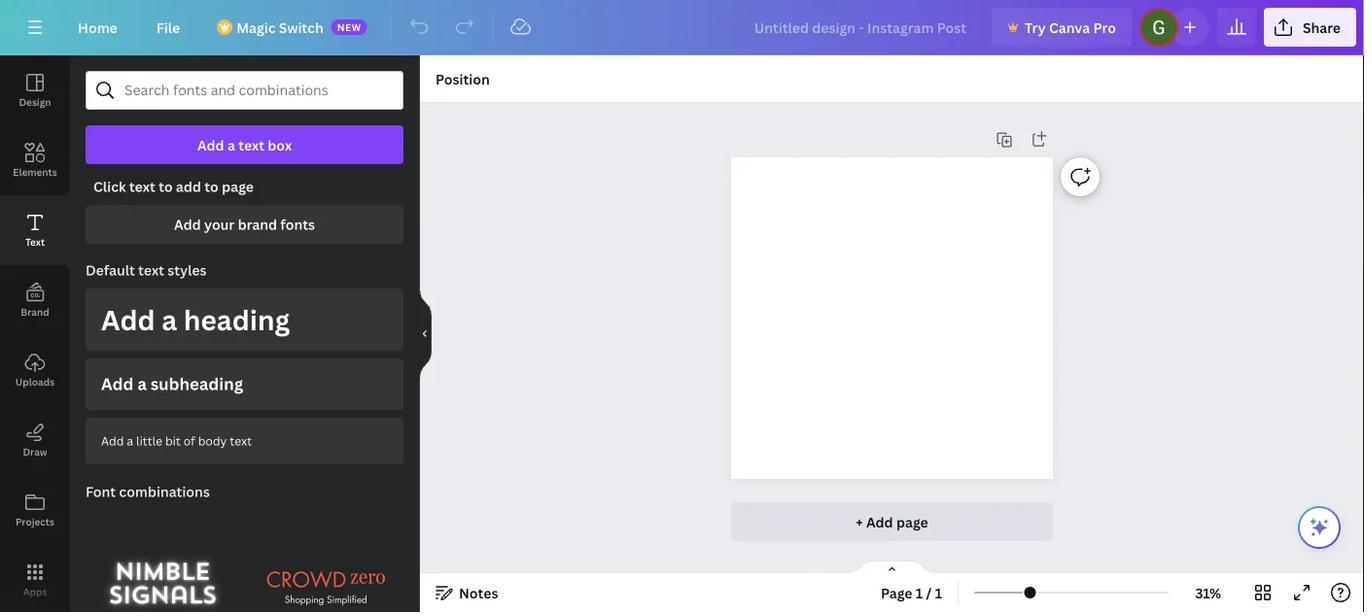 Task type: describe. For each thing, give the bounding box(es) containing it.
brand
[[238, 215, 277, 234]]

elements button
[[0, 125, 70, 196]]

add your brand fonts
[[174, 215, 315, 234]]

page
[[881, 584, 913, 603]]

add a little bit of body text button
[[86, 418, 404, 465]]

show pages image
[[846, 560, 939, 576]]

add for add a heading
[[101, 302, 155, 339]]

31% button
[[1177, 578, 1240, 609]]

add a heading button
[[86, 289, 404, 351]]

font
[[86, 483, 116, 501]]

file
[[156, 18, 180, 36]]

hide image
[[419, 287, 432, 381]]

add for add your brand fonts
[[174, 215, 201, 234]]

add your brand fonts button
[[86, 205, 404, 244]]

design button
[[0, 55, 70, 125]]

text inside button
[[230, 433, 252, 449]]

projects button
[[0, 476, 70, 546]]

fonts
[[281, 215, 315, 234]]

apps button
[[0, 546, 70, 613]]

text inside button
[[238, 136, 265, 154]]

side panel tab list
[[0, 55, 70, 613]]

canva assistant image
[[1308, 517, 1332, 540]]

text button
[[0, 196, 70, 266]]

body
[[198, 433, 227, 449]]

try canva pro
[[1025, 18, 1117, 36]]

notes
[[459, 584, 498, 603]]

2 to from the left
[[205, 178, 219, 196]]

new
[[337, 20, 362, 34]]

file button
[[141, 8, 196, 47]]

click text to add to page
[[93, 178, 254, 196]]

+
[[856, 513, 863, 532]]

click
[[93, 178, 126, 196]]

a for text
[[228, 136, 235, 154]]

add a subheading
[[101, 373, 243, 395]]

pro
[[1094, 18, 1117, 36]]

share
[[1303, 18, 1341, 36]]

position button
[[428, 63, 498, 94]]

apps
[[23, 586, 47, 599]]

main menu bar
[[0, 0, 1365, 55]]

switch
[[279, 18, 324, 36]]

add
[[176, 178, 201, 196]]

design
[[19, 95, 51, 108]]

magic
[[237, 18, 276, 36]]

add inside + add page button
[[867, 513, 894, 532]]

combinations
[[119, 483, 210, 501]]

text
[[25, 235, 45, 249]]

little
[[136, 433, 162, 449]]

31%
[[1196, 584, 1222, 603]]

add a text box button
[[86, 125, 404, 164]]

home
[[78, 18, 117, 36]]

position
[[436, 70, 490, 88]]

1 1 from the left
[[916, 584, 923, 603]]

a for heading
[[162, 302, 177, 339]]

a for little
[[127, 433, 133, 449]]



Task type: vqa. For each thing, say whether or not it's contained in the screenshot.
unresolved
no



Task type: locate. For each thing, give the bounding box(es) containing it.
1 left /
[[916, 584, 923, 603]]

home link
[[62, 8, 133, 47]]

a left the little
[[127, 433, 133, 449]]

add for add a little bit of body text
[[101, 433, 124, 449]]

a inside add a text box button
[[228, 136, 235, 154]]

1 right /
[[935, 584, 943, 603]]

add inside add your brand fonts button
[[174, 215, 201, 234]]

add inside add a subheading button
[[101, 373, 134, 395]]

add for add a text box
[[197, 136, 224, 154]]

brand
[[21, 305, 49, 319]]

add inside add a heading button
[[101, 302, 155, 339]]

a left box
[[228, 136, 235, 154]]

add left your
[[174, 215, 201, 234]]

notes button
[[428, 578, 506, 609]]

text right body
[[230, 433, 252, 449]]

a inside add a heading button
[[162, 302, 177, 339]]

box
[[268, 136, 292, 154]]

add left the little
[[101, 433, 124, 449]]

text left styles
[[138, 261, 164, 280]]

add right +
[[867, 513, 894, 532]]

add for add a subheading
[[101, 373, 134, 395]]

1
[[916, 584, 923, 603], [935, 584, 943, 603]]

a inside add a subheading button
[[137, 373, 147, 395]]

+ add page
[[856, 513, 929, 532]]

to left add
[[159, 178, 173, 196]]

Search fonts and combinations search field
[[125, 72, 365, 109]]

text left box
[[238, 136, 265, 154]]

page
[[222, 178, 254, 196], [897, 513, 929, 532]]

text
[[238, 136, 265, 154], [129, 178, 155, 196], [138, 261, 164, 280], [230, 433, 252, 449]]

your
[[204, 215, 235, 234]]

projects
[[16, 516, 54, 529]]

0 vertical spatial page
[[222, 178, 254, 196]]

page up add your brand fonts button
[[222, 178, 254, 196]]

page up show pages "image"
[[897, 513, 929, 532]]

to right add
[[205, 178, 219, 196]]

page inside button
[[897, 513, 929, 532]]

add inside add a little bit of body text button
[[101, 433, 124, 449]]

add a subheading button
[[86, 359, 404, 410]]

add a heading
[[101, 302, 290, 339]]

add a little bit of body text
[[101, 433, 252, 449]]

to
[[159, 178, 173, 196], [205, 178, 219, 196]]

0 horizontal spatial to
[[159, 178, 173, 196]]

0 horizontal spatial 1
[[916, 584, 923, 603]]

1 horizontal spatial page
[[897, 513, 929, 532]]

uploads button
[[0, 336, 70, 406]]

a for subheading
[[137, 373, 147, 395]]

add left subheading
[[101, 373, 134, 395]]

share button
[[1264, 8, 1357, 47]]

/
[[927, 584, 932, 603]]

default
[[86, 261, 135, 280]]

0 horizontal spatial page
[[222, 178, 254, 196]]

add inside add a text box button
[[197, 136, 224, 154]]

a left subheading
[[137, 373, 147, 395]]

try
[[1025, 18, 1046, 36]]

a
[[228, 136, 235, 154], [162, 302, 177, 339], [137, 373, 147, 395], [127, 433, 133, 449]]

1 to from the left
[[159, 178, 173, 196]]

default text styles
[[86, 261, 207, 280]]

draw
[[23, 446, 47, 459]]

draw button
[[0, 406, 70, 476]]

canva
[[1049, 18, 1091, 36]]

2 1 from the left
[[935, 584, 943, 603]]

add
[[197, 136, 224, 154], [174, 215, 201, 234], [101, 302, 155, 339], [101, 373, 134, 395], [101, 433, 124, 449], [867, 513, 894, 532]]

add a text box
[[197, 136, 292, 154]]

styles
[[168, 261, 207, 280]]

elements
[[13, 165, 57, 178]]

page 1 / 1
[[881, 584, 943, 603]]

a down styles
[[162, 302, 177, 339]]

subheading
[[151, 373, 243, 395]]

add down default
[[101, 302, 155, 339]]

+ add page button
[[731, 503, 1053, 542]]

add up add
[[197, 136, 224, 154]]

brand button
[[0, 266, 70, 336]]

a inside add a little bit of body text button
[[127, 433, 133, 449]]

Design title text field
[[739, 8, 984, 47]]

1 horizontal spatial 1
[[935, 584, 943, 603]]

1 vertical spatial page
[[897, 513, 929, 532]]

text right click
[[129, 178, 155, 196]]

font combinations
[[86, 483, 210, 501]]

try canva pro button
[[992, 8, 1132, 47]]

bit
[[165, 433, 181, 449]]

of
[[184, 433, 195, 449]]

1 horizontal spatial to
[[205, 178, 219, 196]]

uploads
[[15, 375, 55, 389]]

magic switch
[[237, 18, 324, 36]]

heading
[[184, 302, 290, 339]]



